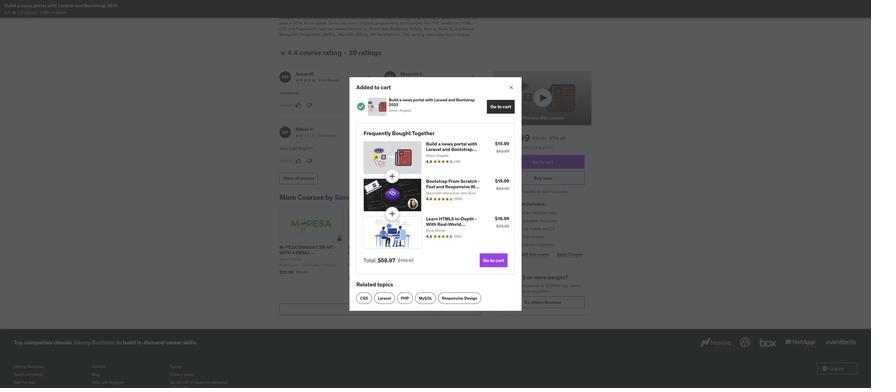 Task type: describe. For each thing, give the bounding box(es) containing it.
as
[[304, 20, 309, 26]]

2 horizontal spatial portal
[[454, 141, 467, 147]]

laravel down together
[[426, 146, 441, 152]]

1 vertical spatial at
[[531, 145, 534, 150]]

html,
[[461, 20, 473, 26]]

responsive design
[[442, 296, 478, 301]]

than
[[303, 4, 311, 9]]

scratch
[[461, 178, 477, 184]]

choose
[[53, 339, 72, 346]]

software
[[384, 0, 399, 3]]

completion
[[535, 242, 555, 247]]

$19.99 for $19.99 $64.99
[[495, 178, 509, 184]]

2 years ago for kee yong w.
[[423, 133, 441, 138]]

or inside terms privacy policy do not sell or share my personal information
[[190, 380, 194, 385]]

2 for kee yong w.
[[423, 133, 425, 138]]

1 vertical spatial business
[[92, 339, 115, 346]]

api inside simon is  both a college trained and self-taught full stack software developer, programming tutor and mentor. he has more than 4 years experience in programming, having began programming while at the university. he went to university to study bachelor of commerce and its when he was still in campus that he learn't about his passion- software development and acted according to the same by beginning learning programming. that was back in 2014. as we speak, simon has learnt multiple programming technologies like php, javascript, html, css and frameworks such as laravel,electron js, react, vue, bootstrap, gatsby, next js, node js, databases: mongodb, postgresql, mysql, mariadb, sqlite, api development, tdd  among many other technologies
[[370, 32, 376, 37]]

2022 inside build a news portal with laravel and bootstrap 2022 simon angatia
[[389, 102, 398, 107]]

0 vertical spatial 5
[[280, 263, 282, 267]]

responsive inside bootstrap from scratch - fast and responsive web development
[[445, 184, 470, 190]]

volkswagen image
[[739, 336, 752, 349]]

1 horizontal spatial go
[[491, 104, 497, 109]]

app
[[28, 380, 35, 385]]

(39)
[[455, 159, 461, 164]]

get for training
[[501, 283, 508, 288]]

coupon
[[569, 252, 583, 257]]

app
[[417, 250, 425, 255]]

simon inside build  developer's blog with laravel 9 and bootstrap 2022 simon angatia
[[348, 257, 358, 261]]

0 vertical spatial on
[[524, 226, 529, 231]]

1 vertical spatial go to cart button
[[501, 155, 585, 169]]

2 he from the left
[[440, 9, 445, 14]]

go to cart for the middle go to cart button
[[533, 159, 554, 165]]

abuse
[[381, 307, 393, 312]]

m.
[[309, 71, 315, 77]]

kw
[[387, 129, 394, 135]]

mark review by azeez m. as unhelpful image
[[306, 103, 312, 108]]

4.4 course rating
[[288, 48, 342, 57]]

responsive design link
[[438, 292, 481, 304]]

0 vertical spatial portal
[[33, 3, 46, 8]]

with inside build a news portal with laravel and bootstrap 2022 simon angatia
[[425, 97, 433, 102]]

0 vertical spatial udemy business link
[[73, 339, 115, 346]]

rating
[[323, 48, 342, 57]]

1 vertical spatial go
[[533, 159, 539, 165]]

of inside simon is  both a college trained and self-taught full stack software developer, programming tutor and mentor. he has more than 4 years experience in programming, having began programming while at the university. he went to university to study bachelor of commerce and its when he was still in campus that he learn't about his passion- software development and acted according to the same by beginning learning programming. that was back in 2014. as we speak, simon has learnt multiple programming technologies like php, javascript, html, css and frameworks such as laravel,electron js, react, vue, bootstrap, gatsby, next js, node js, databases: mongodb, postgresql, mysql, mariadb, sqlite, api development, tdd  among many other technologies
[[344, 9, 348, 14]]

5 inside the training 5 or more people? get your team access to 25,000+ top udemy courses anytime, anywhere.
[[523, 274, 526, 281]]

$19.99 for $19.99 $59.99 67% off
[[501, 132, 530, 144]]

i
[[425, 90, 426, 96]]

bad
[[289, 145, 297, 151]]

ago for nikola p.
[[330, 133, 336, 138]]

fast
[[426, 184, 435, 190]]

helpful? for very bad english
[[280, 159, 292, 163]]

4.4 for build
[[426, 159, 432, 164]]

demo
[[296, 250, 310, 255]]

bootstrap inside bootstrap from scratch - fast and responsive web development
[[426, 178, 448, 184]]

laravel inside build a hotspot management app with laravel & router os api
[[437, 250, 452, 255]]

course down the postgresql,
[[299, 48, 321, 57]]

build inside 'build a news portal with laravel and bootstrap 2022' link
[[426, 141, 437, 147]]

656 reviews element
[[455, 197, 463, 202]]

4,984
[[40, 10, 50, 15]]

this for gift
[[529, 252, 536, 257]]

1 horizontal spatial was
[[472, 15, 479, 20]]

np
[[282, 129, 289, 135]]

9 months ago
[[318, 78, 340, 82]]

laravel inside build a news portal with laravel and bootstrap 2022 simon angatia
[[434, 97, 448, 102]]

management
[[450, 244, 479, 250]]

blog
[[92, 372, 100, 377]]

gift this course link
[[520, 249, 551, 260]]

simon is  both a college trained and self-taught full stack software developer, programming tutor and mentor. he has more than 4 years experience in programming, having began programming while at the university. he went to university to study bachelor of commerce and its when he was still in campus that he learn't about his passion- software development and acted according to the same by beginning learning programming. that was back in 2014. as we speak, simon has learnt multiple programming technologies like php, javascript, html, css and frameworks such as laravel,electron js, react, vue, bootstrap, gatsby, next js, node js, databases: mongodb, postgresql, mysql, mariadb, sqlite, api development, tdd  among many other technologies
[[280, 0, 480, 37]]

1 he from the left
[[392, 9, 397, 14]]

your
[[509, 283, 516, 288]]

0 vertical spatial build a news portal with laravel and bootstrap 2022
[[5, 3, 118, 8]]

try udemy business
[[524, 300, 562, 305]]

udemy right choose at the bottom of page
[[73, 339, 91, 346]]

30-
[[519, 190, 524, 194]]

english
[[298, 145, 313, 151]]

cart down the close modal icon
[[503, 104, 512, 109]]

preview
[[522, 115, 539, 120]]

commerce
[[349, 9, 368, 14]]

2 vertical spatial go
[[483, 257, 489, 263]]

course....
[[405, 90, 423, 96]]

buy now
[[534, 175, 552, 181]]

$19.99 $59.99
[[495, 141, 509, 154]]

build  developer's blog with laravel 9 and bootstrap 2022 simon angatia
[[348, 244, 410, 261]]

muazam a. 2 years ago
[[401, 71, 441, 82]]

mark review by azeez m. as helpful image
[[296, 103, 301, 108]]

build inside build  developer's blog with laravel 9 and bootstrap 2022 simon angatia
[[348, 244, 359, 250]]

0 horizontal spatial news
[[21, 3, 32, 8]]

intermediate
[[420, 273, 439, 278]]

laravel up students
[[58, 3, 74, 8]]

xsmall image
[[501, 226, 506, 232]]

67%
[[549, 135, 559, 141]]

full inside simon is  both a college trained and self-taught full stack software developer, programming tutor and mentor. he has more than 4 years experience in programming, having began programming while at the university. he went to university to study bachelor of commerce and its when he was still in campus that he learn't about his passion- software development and acted according to the same by beginning learning programming. that was back in 2014. as we speak, simon has learnt multiple programming technologies like php, javascript, html, css and frameworks such as laravel,electron js, react, vue, bootstrap, gatsby, next js, node js, databases: mongodb, postgresql, mysql, mariadb, sqlite, api development, tdd  among many other technologies
[[365, 0, 372, 3]]

lectures
[[307, 263, 319, 267]]

of inside full lifetime access certificate of completion
[[530, 242, 534, 247]]

access on mobile and tv
[[510, 226, 555, 231]]

2 horizontal spatial business
[[545, 300, 562, 305]]

support
[[109, 380, 123, 385]]

and inside build a news portal with laravel and bootstrap 2022 simon angatia
[[448, 97, 455, 102]]

get for udemy
[[14, 380, 20, 385]]

cart down price!
[[545, 159, 554, 165]]

careers blog help and support
[[92, 364, 123, 385]]

4.4 for learn
[[426, 234, 432, 239]]

$18.99 $19.99
[[280, 269, 308, 275]]

$159.97
[[398, 258, 414, 263]]

mark review by kee yong w. as unhelpful image
[[411, 158, 417, 164]]

do
[[170, 380, 175, 385]]

23
[[302, 263, 306, 267]]

api inside build a hotspot management app with laravel & router os api
[[417, 255, 424, 261]]

together
[[412, 130, 435, 137]]

$18.99 for learn html5 in-depth - with real-world examples
[[495, 215, 509, 221]]

0 horizontal spatial xsmall image
[[343, 51, 348, 55]]

581 reviews element
[[455, 234, 462, 239]]

alarm image
[[501, 145, 506, 150]]

anywhere.
[[532, 289, 551, 294]]

18 hours on-demand video
[[510, 210, 558, 215]]

total for 12 total hours $18.99 $59.99
[[352, 269, 359, 273]]

0 horizontal spatial 9
[[318, 78, 320, 82]]

top
[[562, 283, 568, 288]]

top companies choose udemy business to build in-demand career skills.
[[14, 339, 198, 346]]

router
[[457, 250, 471, 255]]

now
[[543, 175, 552, 181]]

1 vertical spatial this
[[535, 145, 542, 150]]

css link
[[357, 292, 372, 304]]

on inside udemy business teach on udemy get the app
[[25, 372, 30, 377]]

(39 ratings)
[[17, 10, 38, 15]]

the inside udemy business teach on udemy get the app
[[21, 380, 27, 385]]

sqlite,
[[356, 32, 369, 37]]

- inside bootstrap from scratch - fast and responsive web development
[[478, 178, 480, 184]]

both
[[297, 0, 305, 3]]

1 horizontal spatial in
[[347, 4, 350, 9]]

policy
[[184, 372, 194, 377]]

news inside 'build a news portal with laravel and bootstrap 2022' link
[[442, 141, 453, 147]]

build a news portal with laravel and bootstrap 2022 link
[[426, 141, 477, 158]]

help
[[92, 380, 100, 385]]

acted
[[345, 15, 355, 20]]

0 horizontal spatial has
[[286, 4, 292, 9]]

apply coupon button
[[556, 249, 585, 260]]

small image
[[822, 366, 828, 372]]

when
[[381, 9, 391, 14]]

0 horizontal spatial by
[[325, 193, 333, 202]]

$59.99 for $19.99 $59.99
[[497, 149, 509, 154]]

more courses by simon angatia
[[280, 193, 382, 202]]

0 vertical spatial technologies
[[400, 20, 423, 26]]

added to cart dialog
[[350, 77, 522, 311]]

1 horizontal spatial xsmall image
[[501, 218, 506, 224]]

mark review by nikola p. as helpful image
[[296, 158, 301, 164]]

next
[[424, 26, 433, 31]]

4.4 left (39
[[5, 10, 10, 15]]

simon angatia for more courses by
[[280, 257, 302, 261]]

pesa
[[285, 244, 297, 250]]

awesome for awesome
[[280, 90, 299, 96]]

laravel up abuse
[[378, 296, 391, 301]]

its
[[376, 9, 381, 14]]

12
[[348, 269, 351, 273]]

1 vertical spatial udemy business link
[[14, 363, 87, 371]]

training
[[501, 274, 522, 281]]

close modal image
[[509, 85, 514, 90]]

bootstrap inside build  developer's blog with laravel 9 and bootstrap 2022 simon angatia
[[377, 250, 398, 255]]

with inside build  developer's blog with laravel 9 and bootstrap 2022 simon angatia
[[397, 244, 406, 250]]

0 horizontal spatial demand
[[144, 339, 165, 346]]

go to cart for the bottommost go to cart button
[[483, 257, 504, 263]]

1 horizontal spatial 4
[[510, 218, 513, 223]]

2 inside 'muazam a. 2 years ago'
[[423, 78, 425, 82]]

preview this course
[[522, 115, 564, 120]]

passion-
[[280, 15, 295, 20]]

companies
[[24, 339, 52, 346]]

laravel inside build  developer's blog with laravel 9 and bootstrap 2022 simon angatia
[[348, 250, 363, 255]]

buy now button
[[501, 171, 585, 185]]

1 vertical spatial technologies
[[447, 32, 470, 37]]

udemy up the teach
[[14, 364, 26, 369]]

azeez m.
[[296, 71, 315, 77]]

angatia inside build  developer's blog with laravel 9 and bootstrap 2022 simon angatia
[[359, 257, 370, 261]]

very
[[280, 145, 288, 151]]

courses
[[501, 289, 515, 294]]

and inside build  developer's blog with laravel 9 and bootstrap 2022 simon angatia
[[368, 250, 376, 255]]

0 vertical spatial go to cart
[[491, 104, 512, 109]]

awesome for awesome course.... i loved it...
[[385, 90, 404, 96]]

udemy inside the training 5 or more people? get your team access to 25,000+ top udemy courses anytime, anywhere.
[[569, 283, 582, 288]]

access inside the training 5 or more people? get your team access to 25,000+ top udemy courses anytime, anywhere.
[[527, 283, 540, 288]]

course up '18'
[[511, 201, 526, 207]]

1 vertical spatial responsive
[[442, 296, 464, 301]]

total for 5 total hours
[[282, 263, 289, 267]]

portal inside build a news portal with laravel and bootstrap 2022 simon angatia
[[413, 97, 424, 102]]

mammoth
[[426, 191, 442, 195]]

went
[[280, 9, 288, 14]]

php
[[401, 296, 409, 301]]



Task type: locate. For each thing, give the bounding box(es) containing it.
examples
[[426, 227, 447, 233]]

$59.99 inside 12 total hours $18.99 $59.99
[[365, 275, 378, 281]]

$18.99 up $34.99 on the right
[[495, 215, 509, 221]]

$58.97
[[378, 257, 396, 264]]

course inside "gift this course" link
[[537, 252, 550, 257]]

bootstrap inside build a news portal with laravel and bootstrap 2022 simon angatia
[[456, 97, 475, 102]]

to inside the training 5 or more people? get your team access to 25,000+ top udemy courses anytime, anywhere.
[[541, 283, 544, 288]]

total right the 12 at bottom
[[352, 269, 359, 273]]

2 vertical spatial in
[[289, 20, 292, 26]]

0 vertical spatial was
[[398, 9, 405, 14]]

- inside learn html5 in-depth - with real-world examples
[[475, 216, 477, 221]]

development
[[426, 189, 455, 195]]

1 2 years ago from the left
[[318, 133, 336, 138]]

this for preview
[[540, 115, 548, 120]]

2 vertical spatial the
[[21, 380, 27, 385]]

(39
[[17, 10, 23, 15]]

he
[[280, 4, 285, 9], [468, 4, 473, 9]]

helpful? for awesome course.... i loved it...
[[385, 103, 397, 107]]

0 horizontal spatial 5
[[280, 263, 282, 267]]

2 vertical spatial $18.99
[[348, 275, 362, 281]]

1 horizontal spatial build a news portal with laravel and bootstrap 2022
[[426, 141, 477, 158]]

udemy business link up get the app link at bottom left
[[14, 363, 87, 371]]

helpful? left mark review by kee yong w. as helpful image
[[385, 159, 397, 163]]

angatia inside build a news portal with laravel and bootstrap 2022 simon angatia
[[399, 108, 411, 113]]

helpful? for awesome
[[280, 103, 292, 107]]

try udemy business link
[[501, 297, 585, 308]]

netapp image
[[785, 336, 818, 349]]

hours right '18'
[[515, 210, 525, 215]]

0 horizontal spatial $18.99
[[280, 269, 294, 275]]

more inside simon is  both a college trained and self-taught full stack software developer, programming tutor and mentor. he has more than 4 years experience in programming, having began programming while at the university. he went to university to study bachelor of commerce and its when he was still in campus that he learn't about his passion- software development and acted according to the same by beginning learning programming. that was back in 2014. as we speak, simon has learnt multiple programming technologies like php, javascript, html, css and frameworks such as laravel,electron js, react, vue, bootstrap, gatsby, next js, node js, databases: mongodb, postgresql, mysql, mariadb, sqlite, api development, tdd  among many other technologies
[[293, 4, 302, 9]]

build
[[123, 339, 136, 346]]

and inside careers blog help and support
[[101, 380, 108, 385]]

training 5 or more people? get your team access to 25,000+ top udemy courses anytime, anywhere.
[[501, 274, 582, 294]]

access down mobile
[[532, 234, 545, 239]]

- inside "m-pesa daraja  c2b api - with a demo project(laravel)"
[[335, 244, 336, 250]]

os
[[472, 250, 479, 255]]

4.4 right mark review by kee yong w. as unhelpful image
[[426, 159, 432, 164]]

helpful? left mark review by nikola p. as helpful 'image' on the top left of page
[[280, 159, 292, 163]]

m-pesa daraja  c2b api - with a demo project(laravel) link
[[280, 244, 336, 261]]

1 vertical spatial demand
[[144, 339, 165, 346]]

1 awesome from the left
[[280, 90, 299, 96]]

developer's
[[360, 244, 385, 250]]

$59.99 up related topics on the bottom left
[[365, 275, 378, 281]]

$18.99
[[495, 215, 509, 221], [280, 269, 294, 275], [348, 275, 362, 281]]

1 horizontal spatial more
[[533, 274, 547, 281]]

39
[[349, 48, 357, 57]]

years inside 'muazam a. 2 years ago'
[[426, 78, 434, 82]]

this left price!
[[535, 145, 542, 150]]

css down related
[[360, 296, 368, 301]]

0 horizontal spatial api
[[326, 244, 334, 250]]

get down the teach
[[14, 380, 20, 385]]

access up anywhere.
[[527, 283, 540, 288]]

1 vertical spatial more
[[533, 274, 547, 281]]

1 horizontal spatial full
[[510, 234, 517, 239]]

0 vertical spatial programming
[[420, 0, 444, 3]]

hours inside 12 total hours $18.99 $59.99
[[360, 269, 369, 273]]

4.4 right "medium" icon
[[288, 48, 298, 57]]

0 horizontal spatial simon angatia
[[280, 257, 302, 261]]

portal up 4,984
[[33, 3, 46, 8]]

all
[[295, 176, 299, 181]]

responsive up interactive,
[[445, 184, 470, 190]]

api right $159.97
[[417, 255, 424, 261]]

full lifetime access certificate of completion
[[510, 234, 555, 247]]

2 horizontal spatial the
[[442, 4, 448, 9]]

and inside bootstrap from scratch - fast and responsive web development
[[436, 184, 444, 190]]

ago inside 'muazam a. 2 years ago'
[[435, 78, 441, 82]]

course down completion
[[537, 252, 550, 257]]

laravel left &
[[437, 250, 452, 255]]

go to cart button right os on the bottom right of the page
[[480, 253, 508, 267]]

medium image
[[280, 50, 286, 56]]

business up careers
[[92, 339, 115, 346]]

udemy right "try"
[[531, 300, 544, 305]]

$18.99 inside added to cart dialog
[[495, 215, 509, 221]]

1 horizontal spatial awesome
[[385, 90, 404, 96]]

1 vertical spatial has
[[341, 20, 347, 26]]

api inside "m-pesa daraja  c2b api - with a demo project(laravel)"
[[326, 244, 334, 250]]

all levels
[[322, 263, 336, 267]]

go to cart down the close modal icon
[[491, 104, 512, 109]]

portal up (39)
[[454, 141, 467, 147]]

2 vertical spatial go to cart button
[[480, 253, 508, 267]]

4.4 down mammoth
[[426, 196, 432, 202]]

1 vertical spatial full
[[510, 234, 517, 239]]

business down anywhere.
[[545, 300, 562, 305]]

ratings
[[359, 48, 382, 57]]

of up acted
[[344, 9, 348, 14]]

business up app on the left bottom
[[27, 364, 44, 369]]

0 vertical spatial $18.99
[[495, 215, 509, 221]]

0 vertical spatial by
[[397, 15, 401, 20]]

nasdaq image
[[699, 336, 732, 349]]

helpful? for good!
[[385, 159, 397, 163]]

2 vertical spatial programming
[[375, 20, 399, 26]]

$59.99 inside "$19.99 $59.99 67% off"
[[532, 135, 547, 141]]

box image
[[759, 336, 778, 349]]

a inside build a hotspot management app with laravel & router os api
[[429, 244, 431, 250]]

1 vertical spatial go to cart
[[533, 159, 554, 165]]

0 vertical spatial full
[[365, 0, 372, 3]]

team
[[517, 283, 526, 288]]

shinde
[[435, 228, 446, 233]]

a inside 'build a news portal with laravel and bootstrap 2022' link
[[438, 141, 441, 147]]

of up the gift this course
[[530, 242, 534, 247]]

a inside simon is  both a college trained and self-taught full stack software developer, programming tutor and mentor. he has more than 4 years experience in programming, having began programming while at the university. he went to university to study bachelor of commerce and its when he was still in campus that he learn't about his passion- software development and acted according to the same by beginning learning programming. that was back in 2014. as we speak, simon has learnt multiple programming technologies like php, javascript, html, css and frameworks such as laravel,electron js, react, vue, bootstrap, gatsby, next js, node js, databases: mongodb, postgresql, mysql, mariadb, sqlite, api development, tdd  among many other technologies
[[306, 0, 308, 3]]

0 vertical spatial go
[[491, 104, 497, 109]]

12 total hours $18.99 $59.99
[[348, 269, 378, 281]]

my
[[205, 380, 211, 385]]

1 horizontal spatial 5
[[523, 274, 526, 281]]

as
[[329, 26, 333, 31]]

was
[[398, 9, 405, 14], [472, 15, 479, 20]]

portal down awesome course.... i loved it... on the top of the page
[[413, 97, 424, 102]]

1 vertical spatial access
[[527, 283, 540, 288]]

in right still
[[413, 9, 416, 14]]

2 vertical spatial this
[[529, 252, 536, 257]]

go to cart button
[[487, 100, 515, 114], [501, 155, 585, 169], [480, 253, 508, 267]]

go to cart down price!
[[533, 159, 554, 165]]

levels
[[327, 263, 336, 267]]

0 horizontal spatial 2 years ago
[[318, 133, 336, 138]]

on down downloadable
[[524, 226, 529, 231]]

$18.99 inside 12 total hours $18.99 $59.99
[[348, 275, 362, 281]]

speak,
[[316, 20, 327, 26]]

ago for kee yong w.
[[435, 133, 441, 138]]

1 horizontal spatial or
[[527, 274, 532, 281]]

or up anytime,
[[527, 274, 532, 281]]

30-day money-back guarantee
[[519, 190, 568, 194]]

by inside simon is  both a college trained and self-taught full stack software developer, programming tutor and mentor. he has more than 4 years experience in programming, having began programming while at the university. he went to university to study bachelor of commerce and its when he was still in campus that he learn't about his passion- software development and acted according to the same by beginning learning programming. that was back in 2014. as we speak, simon has learnt multiple programming technologies like php, javascript, html, css and frameworks such as laravel,electron js, react, vue, bootstrap, gatsby, next js, node js, databases: mongodb, postgresql, mysql, mariadb, sqlite, api development, tdd  among many other technologies
[[397, 15, 401, 20]]

$59.99 for $19.99 $59.99 67% off
[[532, 135, 547, 141]]

1 vertical spatial get
[[14, 380, 20, 385]]

on right the teach
[[25, 372, 30, 377]]

4.4 for bootstrap
[[426, 196, 432, 202]]

api down react,
[[370, 32, 376, 37]]

2 horizontal spatial -
[[478, 178, 480, 184]]

2 horizontal spatial $18.99
[[495, 215, 509, 221]]

0 vertical spatial at
[[438, 4, 441, 9]]

at right left
[[531, 145, 534, 150]]

0 horizontal spatial go
[[483, 257, 489, 263]]

programming down developer,
[[402, 4, 426, 9]]

0 vertical spatial 9
[[318, 78, 320, 82]]

teach
[[14, 372, 24, 377]]

simon angatia down together
[[426, 153, 449, 158]]

1 horizontal spatial demand
[[533, 210, 547, 215]]

more inside the training 5 or more people? get your team access to 25,000+ top udemy courses anytime, anywhere.
[[533, 274, 547, 281]]

go to cart button down price!
[[501, 155, 585, 169]]

english
[[829, 366, 844, 371]]

get inside udemy business teach on udemy get the app
[[14, 380, 20, 385]]

2 vertical spatial news
[[442, 141, 453, 147]]

1 horizontal spatial by
[[397, 15, 401, 20]]

0 horizontal spatial was
[[398, 9, 405, 14]]

a
[[306, 0, 308, 3], [17, 3, 20, 8], [400, 97, 402, 102], [438, 141, 441, 147], [429, 244, 431, 250]]

1 vertical spatial build a news portal with laravel and bootstrap 2022
[[426, 141, 477, 158]]

skills.
[[183, 339, 198, 346]]

0 vertical spatial responsive
[[445, 184, 470, 190]]

privacy
[[170, 372, 183, 377]]

0 vertical spatial the
[[442, 4, 448, 9]]

frequently bought together
[[364, 130, 435, 137]]

report
[[368, 307, 380, 312]]

has
[[286, 4, 292, 9], [341, 20, 347, 26]]

hours right the 10
[[512, 145, 523, 150]]

0 vertical spatial demand
[[533, 210, 547, 215]]

$18.99 for m-pesa daraja  c2b api - with a demo project(laravel)
[[280, 269, 294, 275]]

xsmall image
[[343, 51, 348, 55], [501, 218, 506, 224]]

or right sell
[[190, 380, 194, 385]]

api right "c2b"
[[326, 244, 334, 250]]

2 horizontal spatial news
[[442, 141, 453, 147]]

$19.99 left left
[[495, 141, 509, 146]]

4 inside simon is  both a college trained and self-taught full stack software developer, programming tutor and mentor. he has more than 4 years experience in programming, having began programming while at the university. he went to university to study bachelor of commerce and its when he was still in campus that he learn't about his passion- software development and acted according to the same by beginning learning programming. that was back in 2014. as we speak, simon has learnt multiple programming technologies like php, javascript, html, css and frameworks such as laravel,electron js, react, vue, bootstrap, gatsby, next js, node js, databases: mongodb, postgresql, mysql, mariadb, sqlite, api development, tdd  among many other technologies
[[312, 4, 315, 9]]

more up anywhere.
[[533, 274, 547, 281]]

0 horizontal spatial technologies
[[400, 20, 423, 26]]

- right "c2b"
[[335, 244, 336, 250]]

build
[[5, 3, 16, 8], [389, 97, 399, 102], [426, 141, 437, 147], [348, 244, 359, 250], [417, 244, 428, 250]]

build a news portal with laravel and bootstrap 2022 image
[[368, 98, 387, 116]]

m-pesa daraja  c2b api - with a demo project(laravel)
[[280, 244, 336, 261]]

1 horizontal spatial he
[[468, 4, 473, 9]]

apply coupon
[[557, 252, 583, 257]]

trained
[[323, 0, 336, 3]]

1 he from the left
[[280, 4, 285, 9]]

4.4 down suraj
[[426, 234, 432, 239]]

ago
[[334, 78, 340, 82], [435, 78, 441, 82], [330, 133, 336, 138], [435, 133, 441, 138]]

2 years ago for nikola p.
[[318, 133, 336, 138]]

2 vertical spatial api
[[417, 255, 424, 261]]

muazam
[[401, 71, 419, 77]]

1 horizontal spatial of
[[530, 242, 534, 247]]

share button
[[501, 249, 515, 260]]

1 vertical spatial $18.99
[[280, 269, 294, 275]]

build inside build a hotspot management app with laravel & router os api
[[417, 244, 428, 250]]

2 vertical spatial go to cart
[[483, 257, 504, 263]]

hours down total:
[[360, 269, 369, 273]]

demand down includes:
[[533, 210, 547, 215]]

2 awesome from the left
[[385, 90, 404, 96]]

simon angatia up 5 total hours
[[280, 257, 302, 261]]

in down passion-
[[289, 20, 292, 26]]

1 vertical spatial programming
[[402, 4, 426, 9]]

he down mentor.
[[468, 4, 473, 9]]

udemy
[[569, 283, 582, 288], [531, 300, 544, 305], [73, 339, 91, 346], [14, 364, 26, 369], [31, 372, 43, 377]]

demand left career in the bottom left of the page
[[144, 339, 165, 346]]

nikola p.
[[296, 126, 314, 132]]

2 he from the left
[[468, 4, 473, 9]]

mariadb,
[[338, 32, 355, 37]]

laravel down it...
[[434, 97, 448, 102]]

course inside "preview this course" button
[[549, 115, 564, 120]]

9 inside build  developer's blog with laravel 9 and bootstrap 2022 simon angatia
[[364, 250, 367, 255]]

was left still
[[398, 9, 405, 14]]

apply
[[557, 252, 568, 257]]

10
[[507, 145, 511, 150]]

bootstrap,
[[390, 26, 409, 31]]

total inside 12 total hours $18.99 $59.99
[[352, 269, 359, 273]]

0 vertical spatial has
[[286, 4, 292, 9]]

technologies down databases:
[[447, 32, 470, 37]]

a.
[[420, 71, 424, 77]]

a inside build a news portal with laravel and bootstrap 2022 simon angatia
[[400, 97, 402, 102]]

1 horizontal spatial technologies
[[447, 32, 470, 37]]

4 down '18'
[[510, 218, 513, 223]]

access inside full lifetime access certificate of completion
[[532, 234, 545, 239]]

css inside simon is  both a college trained and self-taught full stack software developer, programming tutor and mentor. he has more than 4 years experience in programming, having began programming while at the university. he went to university to study bachelor of commerce and its when he was still in campus that he learn't about his passion- software development and acted according to the same by beginning learning programming. that was back in 2014. as we speak, simon has learnt multiple programming technologies like php, javascript, html, css and frameworks such as laravel,electron js, react, vue, bootstrap, gatsby, next js, node js, databases: mongodb, postgresql, mysql, mariadb, sqlite, api development, tdd  among many other technologies
[[280, 26, 287, 31]]

go to cart button down the close modal icon
[[487, 100, 515, 114]]

ago for azeez m.
[[334, 78, 340, 82]]

mark review by kee yong w. as helpful image
[[401, 158, 406, 164]]

9 left months
[[318, 78, 320, 82]]

0 vertical spatial 4
[[312, 4, 315, 9]]

with inside build a hotspot management app with laravel & router os api
[[426, 250, 436, 255]]

college
[[309, 0, 322, 3]]

javascript,
[[441, 20, 460, 26]]

awesome course.... i loved it...
[[385, 90, 445, 96]]

1 vertical spatial the
[[380, 15, 386, 20]]

full
[[365, 0, 372, 3], [510, 234, 517, 239]]

$19.99 up the 10
[[501, 132, 530, 144]]

0 horizontal spatial the
[[21, 380, 27, 385]]

added to cart
[[357, 84, 391, 91]]

$64.99
[[496, 186, 509, 191]]

databases:
[[455, 26, 474, 31]]

$19.99 up $64.99
[[495, 178, 509, 184]]

css down back
[[280, 26, 287, 31]]

the down tutor
[[442, 4, 448, 9]]

2 horizontal spatial $59.99
[[532, 135, 547, 141]]

simon angatia inside added to cart dialog
[[426, 153, 449, 158]]

1 horizontal spatial news
[[403, 97, 412, 102]]

get the app link
[[14, 379, 87, 387]]

0 horizontal spatial in
[[289, 20, 292, 26]]

xsmall image up xsmall icon
[[501, 218, 506, 224]]

(581)
[[455, 234, 462, 238]]

0 horizontal spatial more
[[293, 4, 302, 9]]

9 up total:
[[364, 250, 367, 255]]

price!
[[543, 145, 553, 150]]

get inside the training 5 or more people? get your team access to 25,000+ top udemy courses anytime, anywhere.
[[501, 283, 508, 288]]

by right same
[[397, 15, 401, 20]]

- right scratch
[[478, 178, 480, 184]]

awesome
[[280, 90, 299, 96], [385, 90, 404, 96]]

go to cart down share
[[483, 257, 504, 263]]

$59.99 inside the $19.99 $59.99
[[497, 149, 509, 154]]

2 2 years ago from the left
[[423, 133, 441, 138]]

udemy up app on the left bottom
[[31, 372, 43, 377]]

cart down share
[[496, 257, 504, 263]]

$59.99 left left
[[497, 149, 509, 154]]

$19.99 inside $18.99 $19.99
[[296, 269, 308, 275]]

we
[[310, 20, 315, 26]]

full inside full lifetime access certificate of completion
[[510, 234, 517, 239]]

laravel,electron
[[334, 26, 363, 31]]

1 vertical spatial api
[[326, 244, 334, 250]]

full down the access
[[510, 234, 517, 239]]

mysql,
[[323, 32, 337, 37]]

the down "when" on the left
[[380, 15, 386, 20]]

he right "that"
[[440, 9, 445, 14]]

1 horizontal spatial total
[[352, 269, 359, 273]]

0 vertical spatial -
[[478, 178, 480, 184]]

1 vertical spatial of
[[530, 242, 534, 247]]

1 vertical spatial on
[[25, 372, 30, 377]]

1 horizontal spatial $18.99
[[348, 275, 362, 281]]

1 horizontal spatial 9
[[364, 250, 367, 255]]

2 for nikola p.
[[318, 133, 320, 138]]

responsive left design
[[442, 296, 464, 301]]

1 vertical spatial 9
[[364, 250, 367, 255]]

he down began
[[392, 9, 397, 14]]

awesome down ma
[[385, 90, 404, 96]]

with
[[47, 3, 57, 8], [425, 97, 433, 102], [468, 141, 477, 147], [397, 244, 406, 250], [426, 250, 436, 255]]

or inside the training 5 or more people? get your team access to 25,000+ top udemy courses anytime, anywhere.
[[527, 274, 532, 281]]

mobile
[[530, 226, 542, 231]]

0 vertical spatial go to cart button
[[487, 100, 515, 114]]

technologies down beginning on the left of the page
[[400, 20, 423, 26]]

4,984 students
[[40, 10, 67, 15]]

awesome up mark review by azeez m. as helpful image
[[280, 90, 299, 96]]

39 reviews element
[[455, 159, 461, 164]]

personal
[[212, 380, 227, 385]]

$19.99 for $19.99 $59.99
[[495, 141, 509, 146]]

helpful? down the added to cart
[[385, 103, 397, 107]]

css inside added to cart dialog
[[360, 296, 368, 301]]

0 vertical spatial css
[[280, 26, 287, 31]]

4.3
[[348, 262, 354, 267]]

programming up while
[[420, 0, 444, 3]]

0 horizontal spatial of
[[344, 9, 348, 14]]

2022 inside build  developer's blog with laravel 9 and bootstrap 2022 simon angatia
[[399, 250, 410, 255]]

eventbrite image
[[825, 336, 858, 349]]

1 vertical spatial in
[[413, 9, 416, 14]]

0 vertical spatial or
[[527, 274, 532, 281]]

0 horizontal spatial he
[[392, 9, 397, 14]]

0 vertical spatial this
[[540, 115, 548, 120]]

1 horizontal spatial has
[[341, 20, 347, 26]]

years inside simon is  both a college trained and self-taught full stack software developer, programming tutor and mentor. he has more than 4 years experience in programming, having began programming while at the university. he went to university to study bachelor of commerce and its when he was still in campus that he learn't about his passion- software development and acted according to the same by beginning learning programming. that was back in 2014. as we speak, simon has learnt multiple programming technologies like php, javascript, html, css and frameworks such as laravel,electron js, react, vue, bootstrap, gatsby, next js, node js, databases: mongodb, postgresql, mysql, mariadb, sqlite, api development, tdd  among many other technologies
[[316, 4, 325, 9]]

1 horizontal spatial simon angatia
[[426, 153, 449, 158]]

2 horizontal spatial api
[[417, 255, 424, 261]]

try
[[524, 300, 530, 305]]

1 vertical spatial css
[[360, 296, 368, 301]]

this right preview
[[540, 115, 548, 120]]

2 vertical spatial -
[[335, 244, 336, 250]]

business inside udemy business teach on udemy get the app
[[27, 364, 44, 369]]

build a news portal with laravel and bootstrap 2022 inside added to cart dialog
[[426, 141, 477, 158]]

interactive,
[[443, 191, 460, 195]]

- right depth
[[475, 216, 477, 221]]

he up went in the top left of the page
[[280, 4, 285, 9]]

at
[[438, 4, 441, 9], [531, 145, 534, 150]]

money-
[[531, 190, 543, 194]]

2 horizontal spatial in
[[413, 9, 416, 14]]

helpful? left mark review by azeez m. as helpful image
[[280, 103, 292, 107]]

1 vertical spatial or
[[190, 380, 194, 385]]

simon inside build a news portal with laravel and bootstrap 2022 simon angatia
[[389, 108, 399, 113]]

xsmall image left 39
[[343, 51, 348, 55]]

build a news portal with laravel and bootstrap 2022 up students
[[5, 3, 118, 8]]

simon angatia for frequently bought together
[[426, 153, 449, 158]]

at inside simon is  both a college trained and self-taught full stack software developer, programming tutor and mentor. he has more than 4 years experience in programming, having began programming while at the university. he went to university to study bachelor of commerce and its when he was still in campus that he learn't about his passion- software development and acted according to the same by beginning learning programming. that was back in 2014. as we speak, simon has learnt multiple programming technologies like php, javascript, html, css and frameworks such as laravel,electron js, react, vue, bootstrap, gatsby, next js, node js, databases: mongodb, postgresql, mysql, mariadb, sqlite, api development, tdd  among many other technologies
[[438, 4, 441, 9]]

build inside build a news portal with laravel and bootstrap 2022 simon angatia
[[389, 97, 399, 102]]

programming
[[420, 0, 444, 3], [402, 4, 426, 9], [375, 20, 399, 26]]

this inside button
[[540, 115, 548, 120]]

demand
[[533, 210, 547, 215], [144, 339, 165, 346]]

has up laravel,electron
[[341, 20, 347, 26]]

total
[[282, 263, 289, 267], [352, 269, 359, 273]]

2 vertical spatial portal
[[454, 141, 467, 147]]

w.
[[421, 126, 427, 132]]

more down both
[[293, 4, 302, 9]]

off
[[560, 135, 566, 141]]

mark review by nikola p. as unhelpful image
[[306, 158, 312, 164]]

news inside build a news portal with laravel and bootstrap 2022 simon angatia
[[403, 97, 412, 102]]

back
[[543, 190, 551, 194]]

1 horizontal spatial $59.99
[[497, 149, 509, 154]]

loved
[[427, 90, 438, 96]]

build a news portal with laravel and bootstrap 2022 up (39)
[[426, 141, 477, 158]]

build a hotspot management app with laravel & router os api link
[[417, 244, 480, 261]]

by right courses in the left of the page
[[325, 193, 333, 202]]

0 horizontal spatial awesome
[[280, 90, 299, 96]]

1 horizontal spatial business
[[92, 339, 115, 346]]

0 horizontal spatial full
[[365, 0, 372, 3]]

hours up $18.99 $19.99
[[290, 263, 299, 267]]

having
[[377, 4, 389, 9]]

0 horizontal spatial or
[[190, 380, 194, 385]]

cart down ma
[[381, 84, 391, 91]]



Task type: vqa. For each thing, say whether or not it's contained in the screenshot.
Bootstrap From Scratch - Fast and Responsive Web Development Link
yes



